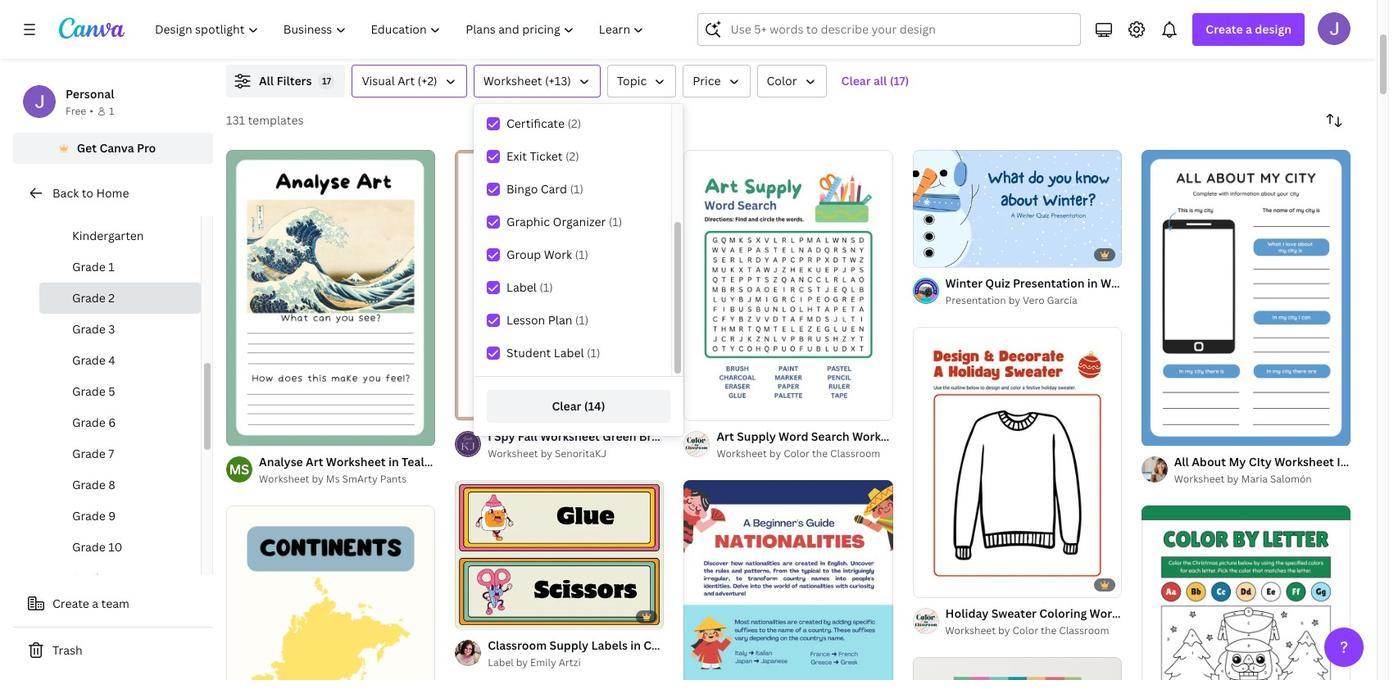 Task type: describe. For each thing, give the bounding box(es) containing it.
grade for grade 5
[[72, 384, 106, 399]]

group work (1)
[[507, 247, 589, 262]]

student label (1)
[[507, 345, 601, 361]]

exit
[[507, 148, 527, 164]]

design
[[1255, 21, 1292, 37]]

all about my city worksheet in white a worksheet by maria salomón
[[1175, 454, 1390, 486]]

art supply word search worksheet in red green illustrated style image
[[684, 150, 893, 421]]

•
[[90, 104, 93, 118]]

(17)
[[890, 73, 910, 89]]

exit ticket (2)
[[507, 148, 580, 164]]

student
[[507, 345, 551, 361]]

winter quiz presentation in white and blue illustrative style image
[[913, 150, 1122, 267]]

trash link
[[13, 635, 213, 667]]

all about my city worksheet in white and blue simple style image
[[1142, 150, 1351, 446]]

classroom supply labels in colorful retro  style image
[[455, 481, 664, 629]]

analyse
[[259, 454, 303, 470]]

create for create a design
[[1206, 21, 1244, 37]]

of for analyse art worksheet in teal blue basic style
[[245, 426, 254, 439]]

Search search field
[[731, 14, 1071, 45]]

get
[[77, 140, 97, 156]]

(+2)
[[418, 73, 438, 89]]

all
[[874, 73, 887, 89]]

ticket
[[530, 148, 563, 164]]

1 for winter quiz presentation in white and blue illustrative style
[[925, 248, 929, 260]]

nationalities infographic in white blue cute fun style image
[[684, 481, 893, 681]]

grade 6 link
[[39, 407, 201, 439]]

worksheet by ms smarty pants link
[[259, 471, 436, 488]]

1 of 4 link
[[455, 481, 664, 629]]

1 of 2 link
[[226, 150, 436, 446]]

in for colorful
[[631, 638, 641, 653]]

ms
[[326, 472, 340, 486]]

grade 2
[[72, 290, 115, 306]]

style inside winter quiz presentation in white and blue illustrative style presentation by vero garcía
[[1252, 275, 1280, 291]]

color inside button
[[767, 73, 797, 89]]

all for all about my city worksheet in white a worksheet by maria salomón
[[1175, 454, 1190, 470]]

to
[[82, 185, 93, 201]]

quiz
[[986, 275, 1011, 291]]

2 vertical spatial color
[[1013, 624, 1039, 638]]

retro
[[692, 638, 723, 653]]

clear for clear (14)
[[552, 398, 582, 414]]

colorful
[[644, 638, 690, 653]]

label (1)
[[507, 280, 553, 295]]

get canva pro
[[77, 140, 156, 156]]

analyse art worksheet in teal blue basic style image
[[226, 150, 436, 446]]

of for classroom supply labels in colorful retro  style
[[474, 610, 483, 622]]

school
[[95, 197, 132, 212]]

in
[[1337, 454, 1348, 470]]

create a team button
[[13, 588, 213, 621]]

clear (14)
[[552, 398, 606, 414]]

art for visual
[[398, 73, 415, 89]]

create a team
[[52, 596, 129, 612]]

Sort by button
[[1318, 104, 1351, 137]]

back to home link
[[13, 177, 213, 210]]

i spy fall worksheet green brown link
[[488, 428, 675, 446]]

1 vertical spatial label
[[554, 345, 584, 361]]

ms smarty pants element
[[226, 457, 253, 483]]

teal
[[402, 454, 424, 470]]

grade for grade 8
[[72, 477, 106, 493]]

grade 7
[[72, 446, 114, 462]]

classroom for worksheet by color the classroom link to the bottom
[[1060, 624, 1110, 638]]

basic
[[455, 454, 485, 470]]

pro
[[137, 140, 156, 156]]

about
[[1192, 454, 1227, 470]]

art for analyse
[[306, 454, 323, 470]]

graphic
[[507, 214, 550, 230]]

1 vertical spatial (2)
[[566, 148, 580, 164]]

131 templates
[[226, 112, 304, 128]]

kindergarten link
[[39, 221, 201, 252]]

worksheet (+13) button
[[474, 65, 601, 98]]

illustrative
[[1188, 275, 1249, 291]]

classroom inside "classroom supply labels in colorful retro  style label by emily artzi"
[[488, 638, 547, 653]]

winter quiz presentation in white and blue illustrative style presentation by vero garcía
[[946, 275, 1280, 307]]

style inside 'analyse art worksheet in teal blue basic style worksheet by ms smarty pants'
[[488, 454, 516, 470]]

a
[[1386, 454, 1390, 470]]

vero
[[1023, 293, 1045, 307]]

grade 1
[[72, 259, 115, 275]]

fall
[[518, 429, 538, 445]]

1 of 20
[[925, 248, 954, 260]]

1 vertical spatial 2
[[256, 426, 261, 439]]

0 vertical spatial (2)
[[568, 116, 582, 131]]

grade for grade 4
[[72, 353, 106, 368]]

smarty
[[342, 472, 378, 486]]

back
[[52, 185, 79, 201]]

20
[[943, 248, 954, 260]]

0 horizontal spatial 4
[[109, 353, 115, 368]]

topic
[[617, 73, 647, 89]]

presentation by vero garcía link
[[946, 293, 1122, 309]]

free
[[66, 104, 86, 118]]

7
[[109, 446, 114, 462]]

filters
[[277, 73, 312, 89]]

by inside all about my city worksheet in white a worksheet by maria salomón
[[1228, 472, 1239, 486]]

clear for clear all (17)
[[842, 73, 871, 89]]

pre-
[[72, 197, 95, 212]]

1 of 20 link
[[913, 150, 1122, 267]]

analyse art worksheet in teal blue basic style worksheet by ms smarty pants
[[259, 454, 516, 486]]

pre-school link
[[39, 189, 201, 221]]

price
[[693, 73, 721, 89]]

emily
[[531, 656, 557, 669]]

create for create a team
[[52, 596, 89, 612]]

salomón
[[1271, 472, 1312, 486]]

a for team
[[92, 596, 98, 612]]

(14)
[[584, 398, 606, 414]]

17 filter options selected element
[[318, 73, 335, 89]]

worksheet by maria salomón link
[[1175, 471, 1351, 488]]

kindergarten
[[72, 228, 144, 244]]

grade 3 link
[[39, 314, 201, 345]]

grade 8 link
[[39, 470, 201, 501]]

clear (14) button
[[487, 390, 671, 423]]

grade 11 link
[[39, 563, 201, 594]]

all for all filters
[[259, 73, 274, 89]]

graphic organizer (1)
[[507, 214, 623, 230]]

worksheet (+13)
[[483, 73, 571, 89]]

grade for grade 9
[[72, 508, 106, 524]]

spy
[[494, 429, 515, 445]]

green
[[603, 429, 637, 445]]

white inside winter quiz presentation in white and blue illustrative style presentation by vero garcía
[[1101, 275, 1134, 291]]

the for worksheet by color the classroom link to the bottom
[[1041, 624, 1057, 638]]

free •
[[66, 104, 93, 118]]

by inside winter quiz presentation in white and blue illustrative style presentation by vero garcía
[[1009, 293, 1021, 307]]

supply
[[550, 638, 589, 653]]



Task type: locate. For each thing, give the bounding box(es) containing it.
grade 6
[[72, 415, 116, 430]]

grade for grade 11
[[72, 571, 106, 586]]

grade inside the grade 7 link
[[72, 446, 106, 462]]

grade
[[72, 259, 106, 275], [72, 290, 106, 306], [72, 321, 106, 337], [72, 353, 106, 368], [72, 384, 106, 399], [72, 415, 106, 430], [72, 446, 106, 462], [72, 477, 106, 493], [72, 508, 106, 524], [72, 539, 106, 555], [72, 571, 106, 586]]

2 horizontal spatial classroom
[[1060, 624, 1110, 638]]

1 vertical spatial create
[[52, 596, 89, 612]]

all left about at the right of the page
[[1175, 454, 1190, 470]]

1 vertical spatial a
[[92, 596, 98, 612]]

2 horizontal spatial style
[[1252, 275, 1280, 291]]

grade for grade 1
[[72, 259, 106, 275]]

1 horizontal spatial classroom
[[831, 447, 881, 461]]

1 vertical spatial of
[[245, 426, 254, 439]]

1 horizontal spatial create
[[1206, 21, 1244, 37]]

a inside create a team button
[[92, 596, 98, 612]]

1 vertical spatial the
[[1041, 624, 1057, 638]]

and
[[1136, 275, 1157, 291]]

worksheet by color the classroom for worksheet by color the classroom link to the bottom
[[946, 624, 1110, 638]]

topic button
[[607, 65, 677, 98]]

all left the filters
[[259, 73, 274, 89]]

1 vertical spatial clear
[[552, 398, 582, 414]]

1 vertical spatial worksheet by color the classroom
[[946, 624, 1110, 638]]

blue inside winter quiz presentation in white and blue illustrative style presentation by vero garcía
[[1160, 275, 1185, 291]]

a for design
[[1246, 21, 1253, 37]]

grade 9 link
[[39, 501, 201, 532]]

0 vertical spatial in
[[1088, 275, 1098, 291]]

(1) for work
[[575, 247, 589, 262]]

0 horizontal spatial create
[[52, 596, 89, 612]]

1 for analyse art worksheet in teal blue basic style
[[238, 426, 243, 439]]

continents world asia document in yellow blue white illustrative style image
[[226, 506, 436, 681]]

2 up '3'
[[109, 290, 115, 306]]

grade for grade 10
[[72, 539, 106, 555]]

0 horizontal spatial all
[[259, 73, 274, 89]]

grade for grade 3
[[72, 321, 106, 337]]

grade inside grade 11 'link'
[[72, 571, 106, 586]]

visual art (+2) button
[[352, 65, 467, 98]]

ms smarty pants image
[[226, 457, 253, 483]]

senoritakj
[[555, 447, 607, 461]]

1 horizontal spatial presentation
[[1013, 275, 1085, 291]]

analyse art worksheet in teal blue basic style link
[[259, 453, 516, 471]]

1 of 4
[[467, 610, 490, 622]]

grade inside grade 10 link
[[72, 539, 106, 555]]

0 vertical spatial create
[[1206, 21, 1244, 37]]

my
[[1229, 454, 1247, 470]]

label
[[507, 280, 537, 295], [554, 345, 584, 361], [488, 656, 514, 669]]

1 horizontal spatial blue
[[1160, 275, 1185, 291]]

grade left 5
[[72, 384, 106, 399]]

artzi
[[559, 656, 581, 669]]

classroom supply labels in colorful retro  style link
[[488, 637, 754, 655]]

grade 4 link
[[39, 345, 201, 376]]

0 vertical spatial all
[[259, 73, 274, 89]]

6 grade from the top
[[72, 415, 106, 430]]

17
[[322, 75, 331, 87]]

(1) right organizer on the top left of the page
[[609, 214, 623, 230]]

grade inside grade 9 link
[[72, 508, 106, 524]]

1 horizontal spatial 4
[[485, 610, 490, 622]]

1 vertical spatial worksheet by color the classroom link
[[946, 623, 1122, 640]]

0 vertical spatial of
[[931, 248, 941, 260]]

certificate (2)
[[507, 116, 582, 131]]

the for worksheet by color the classroom link to the top
[[812, 447, 828, 461]]

0 horizontal spatial a
[[92, 596, 98, 612]]

white inside all about my city worksheet in white a worksheet by maria salomón
[[1351, 454, 1384, 470]]

team
[[101, 596, 129, 612]]

1 horizontal spatial all
[[1175, 454, 1190, 470]]

create a design
[[1206, 21, 1292, 37]]

create down 'grade 11'
[[52, 596, 89, 612]]

blue inside 'analyse art worksheet in teal blue basic style worksheet by ms smarty pants'
[[427, 454, 452, 470]]

0 horizontal spatial art
[[306, 454, 323, 470]]

11 grade from the top
[[72, 571, 106, 586]]

holiday sweater coloring worksheet in colorful illustrated style image
[[913, 327, 1122, 598]]

0 horizontal spatial white
[[1101, 275, 1134, 291]]

0 vertical spatial label
[[507, 280, 537, 295]]

5
[[109, 384, 115, 399]]

create left the design
[[1206, 21, 1244, 37]]

2
[[109, 290, 115, 306], [256, 426, 261, 439]]

art right 'analyse'
[[306, 454, 323, 470]]

1 vertical spatial blue
[[427, 454, 452, 470]]

clear all (17) button
[[833, 65, 918, 98]]

1 horizontal spatial worksheet by color the classroom link
[[946, 623, 1122, 640]]

7 grade from the top
[[72, 446, 106, 462]]

style
[[1252, 275, 1280, 291], [488, 454, 516, 470], [726, 638, 754, 653]]

6
[[109, 415, 116, 430]]

blue right and at right top
[[1160, 275, 1185, 291]]

grade left 9
[[72, 508, 106, 524]]

(1) for card
[[570, 181, 584, 197]]

3 grade from the top
[[72, 321, 106, 337]]

of
[[931, 248, 941, 260], [245, 426, 254, 439], [474, 610, 483, 622]]

grade left 8
[[72, 477, 106, 493]]

0 horizontal spatial presentation
[[946, 293, 1007, 307]]

in for teal
[[389, 454, 399, 470]]

grade inside grade 1 link
[[72, 259, 106, 275]]

(1) for plan
[[575, 312, 589, 328]]

(2) right ticket
[[566, 148, 580, 164]]

by inside "classroom supply labels in colorful retro  style label by emily artzi"
[[516, 656, 528, 669]]

grade 4
[[72, 353, 115, 368]]

create inside dropdown button
[[1206, 21, 1244, 37]]

bingo card (1)
[[507, 181, 584, 197]]

in for white
[[1088, 275, 1098, 291]]

style right retro
[[726, 638, 754, 653]]

label by emily artzi link
[[488, 655, 664, 671]]

1 vertical spatial style
[[488, 454, 516, 470]]

0 vertical spatial worksheet by color the classroom link
[[717, 446, 893, 463]]

0 horizontal spatial classroom
[[488, 638, 547, 653]]

blue right teal at the left bottom of page
[[427, 454, 452, 470]]

10 grade from the top
[[72, 539, 106, 555]]

(1) right plan
[[575, 312, 589, 328]]

1 vertical spatial all
[[1175, 454, 1190, 470]]

plan
[[548, 312, 573, 328]]

style down spy
[[488, 454, 516, 470]]

0 horizontal spatial 2
[[109, 290, 115, 306]]

in inside "classroom supply labels in colorful retro  style label by emily artzi"
[[631, 638, 641, 653]]

all
[[259, 73, 274, 89], [1175, 454, 1190, 470]]

i spy fall worksheet green brown worksheet by senoritakj
[[488, 429, 675, 461]]

organizer
[[553, 214, 606, 230]]

style inside "classroom supply labels in colorful retro  style label by emily artzi"
[[726, 638, 754, 653]]

4 grade from the top
[[72, 353, 106, 368]]

0 horizontal spatial blue
[[427, 454, 452, 470]]

label down group
[[507, 280, 537, 295]]

2 vertical spatial in
[[631, 638, 641, 653]]

trash
[[52, 643, 83, 658]]

grade left '3'
[[72, 321, 106, 337]]

8 grade from the top
[[72, 477, 106, 493]]

pre-school
[[72, 197, 132, 212]]

5 grade from the top
[[72, 384, 106, 399]]

0 vertical spatial presentation
[[1013, 275, 1085, 291]]

label inside "classroom supply labels in colorful retro  style label by emily artzi"
[[488, 656, 514, 669]]

a left team
[[92, 596, 98, 612]]

(1) for organizer
[[609, 214, 623, 230]]

0 vertical spatial worksheet by color the classroom
[[717, 447, 881, 461]]

1 horizontal spatial of
[[474, 610, 483, 622]]

1 vertical spatial presentation
[[946, 293, 1007, 307]]

2 vertical spatial label
[[488, 656, 514, 669]]

1 horizontal spatial white
[[1351, 454, 1384, 470]]

grade inside grade 5 link
[[72, 384, 106, 399]]

2 horizontal spatial of
[[931, 248, 941, 260]]

None search field
[[698, 13, 1082, 46]]

blue
[[1160, 275, 1185, 291], [427, 454, 452, 470]]

work
[[544, 247, 572, 262]]

presentation down winter
[[946, 293, 1007, 307]]

grade for grade 7
[[72, 446, 106, 462]]

(1) right card
[[570, 181, 584, 197]]

all inside all about my city worksheet in white a worksheet by maria salomón
[[1175, 454, 1190, 470]]

1 of 2
[[238, 426, 261, 439]]

2 vertical spatial of
[[474, 610, 483, 622]]

0 horizontal spatial the
[[812, 447, 828, 461]]

0 horizontal spatial worksheet by color the classroom link
[[717, 446, 893, 463]]

label down plan
[[554, 345, 584, 361]]

growth mindset education poster in colorful graphic style image
[[913, 658, 1122, 681]]

1 horizontal spatial worksheet by color the classroom
[[946, 624, 1110, 638]]

grade up create a team
[[72, 571, 106, 586]]

by inside 'analyse art worksheet in teal blue basic style worksheet by ms smarty pants'
[[312, 472, 324, 486]]

0 vertical spatial blue
[[1160, 275, 1185, 291]]

lesson
[[507, 312, 545, 328]]

9 grade from the top
[[72, 508, 106, 524]]

classroom supply labels in colorful retro  style label by emily artzi
[[488, 638, 754, 669]]

(1) down group work (1)
[[540, 280, 553, 295]]

of for winter quiz presentation in white and blue illustrative style
[[931, 248, 941, 260]]

grade 7 link
[[39, 439, 201, 470]]

1 horizontal spatial a
[[1246, 21, 1253, 37]]

1 horizontal spatial clear
[[842, 73, 871, 89]]

art inside 'analyse art worksheet in teal blue basic style worksheet by ms smarty pants'
[[306, 454, 323, 470]]

1 for classroom supply labels in colorful retro  style
[[467, 610, 471, 622]]

city
[[1249, 454, 1272, 470]]

0 horizontal spatial clear
[[552, 398, 582, 414]]

labels
[[592, 638, 628, 653]]

top level navigation element
[[144, 13, 659, 46]]

grade inside grade 8 link
[[72, 477, 106, 493]]

i spy fall worksheet green brown image
[[455, 150, 664, 421]]

0 vertical spatial the
[[812, 447, 828, 461]]

grade inside grade 4 link
[[72, 353, 106, 368]]

personal
[[66, 86, 114, 102]]

i
[[488, 429, 492, 445]]

a inside create a design dropdown button
[[1246, 21, 1253, 37]]

0 vertical spatial 2
[[109, 290, 115, 306]]

0 horizontal spatial of
[[245, 426, 254, 439]]

create inside button
[[52, 596, 89, 612]]

2 vertical spatial style
[[726, 638, 754, 653]]

visual art (+2)
[[362, 73, 438, 89]]

3
[[109, 321, 115, 337]]

grade for grade 2
[[72, 290, 106, 306]]

0 vertical spatial art
[[398, 73, 415, 89]]

1 horizontal spatial the
[[1041, 624, 1057, 638]]

1 vertical spatial art
[[306, 454, 323, 470]]

create a design button
[[1193, 13, 1305, 46]]

winter quiz presentation in white and blue illustrative style link
[[946, 275, 1280, 293]]

worksheet
[[483, 73, 542, 89], [540, 429, 600, 445], [488, 447, 538, 461], [717, 447, 767, 461], [326, 454, 386, 470], [1275, 454, 1335, 470], [259, 472, 310, 486], [1175, 472, 1225, 486], [946, 624, 996, 638]]

(1) up "(14)"
[[587, 345, 601, 361]]

grade left '10'
[[72, 539, 106, 555]]

ms link
[[226, 457, 253, 483]]

grade inside grade 6 link
[[72, 415, 106, 430]]

0 vertical spatial clear
[[842, 73, 871, 89]]

by inside i spy fall worksheet green brown worksheet by senoritakj
[[541, 447, 553, 461]]

0 vertical spatial 4
[[109, 353, 115, 368]]

style right illustrative
[[1252, 275, 1280, 291]]

1 vertical spatial in
[[389, 454, 399, 470]]

1 vertical spatial color
[[784, 447, 810, 461]]

christmas coloring page activity worksheet in green and white festive and lined style image
[[1142, 506, 1351, 681]]

in
[[1088, 275, 1098, 291], [389, 454, 399, 470], [631, 638, 641, 653]]

grade 10 link
[[39, 532, 201, 563]]

grade for grade 6
[[72, 415, 106, 430]]

0 horizontal spatial worksheet by color the classroom
[[717, 447, 881, 461]]

in inside winter quiz presentation in white and blue illustrative style presentation by vero garcía
[[1088, 275, 1098, 291]]

0 vertical spatial white
[[1101, 275, 1134, 291]]

2 horizontal spatial in
[[1088, 275, 1098, 291]]

clear left "(14)"
[[552, 398, 582, 414]]

worksheet by color the classroom
[[717, 447, 881, 461], [946, 624, 1110, 638]]

grade down grade 3
[[72, 353, 106, 368]]

art left "(+2)"
[[398, 73, 415, 89]]

0 vertical spatial a
[[1246, 21, 1253, 37]]

classroom
[[831, 447, 881, 461], [1060, 624, 1110, 638], [488, 638, 547, 653]]

clear left all
[[842, 73, 871, 89]]

1 grade from the top
[[72, 259, 106, 275]]

jacob simon image
[[1318, 12, 1351, 45]]

worksheet inside button
[[483, 73, 542, 89]]

1 horizontal spatial 2
[[256, 426, 261, 439]]

white left the a
[[1351, 454, 1384, 470]]

worksheet by color the classroom for worksheet by color the classroom link to the top
[[717, 447, 881, 461]]

in inside 'analyse art worksheet in teal blue basic style worksheet by ms smarty pants'
[[389, 454, 399, 470]]

in left and at right top
[[1088, 275, 1098, 291]]

pants
[[380, 472, 407, 486]]

0 horizontal spatial style
[[488, 454, 516, 470]]

presentation up garcía
[[1013, 275, 1085, 291]]

(2) right certificate
[[568, 116, 582, 131]]

get canva pro button
[[13, 133, 213, 164]]

grade left 6 at bottom left
[[72, 415, 106, 430]]

0 vertical spatial style
[[1252, 275, 1280, 291]]

(1)
[[570, 181, 584, 197], [609, 214, 623, 230], [575, 247, 589, 262], [540, 280, 553, 295], [575, 312, 589, 328], [587, 345, 601, 361]]

grade down grade 1 on the top left
[[72, 290, 106, 306]]

1 horizontal spatial art
[[398, 73, 415, 89]]

art
[[398, 73, 415, 89], [306, 454, 323, 470]]

131
[[226, 112, 245, 128]]

art inside "button"
[[398, 73, 415, 89]]

a left the design
[[1246, 21, 1253, 37]]

white left and at right top
[[1101, 275, 1134, 291]]

grade left 7
[[72, 446, 106, 462]]

visual
[[362, 73, 395, 89]]

lesson plan (1)
[[507, 312, 589, 328]]

(1) right work at top left
[[575, 247, 589, 262]]

1 vertical spatial 4
[[485, 610, 490, 622]]

grade 3
[[72, 321, 115, 337]]

1 horizontal spatial style
[[726, 638, 754, 653]]

home
[[96, 185, 129, 201]]

2 grade from the top
[[72, 290, 106, 306]]

0 horizontal spatial in
[[389, 454, 399, 470]]

0 vertical spatial color
[[767, 73, 797, 89]]

2 up 'analyse'
[[256, 426, 261, 439]]

canva
[[100, 140, 134, 156]]

classroom for worksheet by color the classroom link to the top
[[831, 447, 881, 461]]

grade 1 link
[[39, 252, 201, 283]]

label left the emily
[[488, 656, 514, 669]]

in up "pants"
[[389, 454, 399, 470]]

in right the labels
[[631, 638, 641, 653]]

garcía
[[1047, 293, 1078, 307]]

back to home
[[52, 185, 129, 201]]

certificate
[[507, 116, 565, 131]]

1 horizontal spatial in
[[631, 638, 641, 653]]

1 vertical spatial white
[[1351, 454, 1384, 470]]

grade inside grade 3 link
[[72, 321, 106, 337]]

grade up grade 2
[[72, 259, 106, 275]]

(1) for label
[[587, 345, 601, 361]]



Task type: vqa. For each thing, say whether or not it's contained in the screenshot.
middle Style
yes



